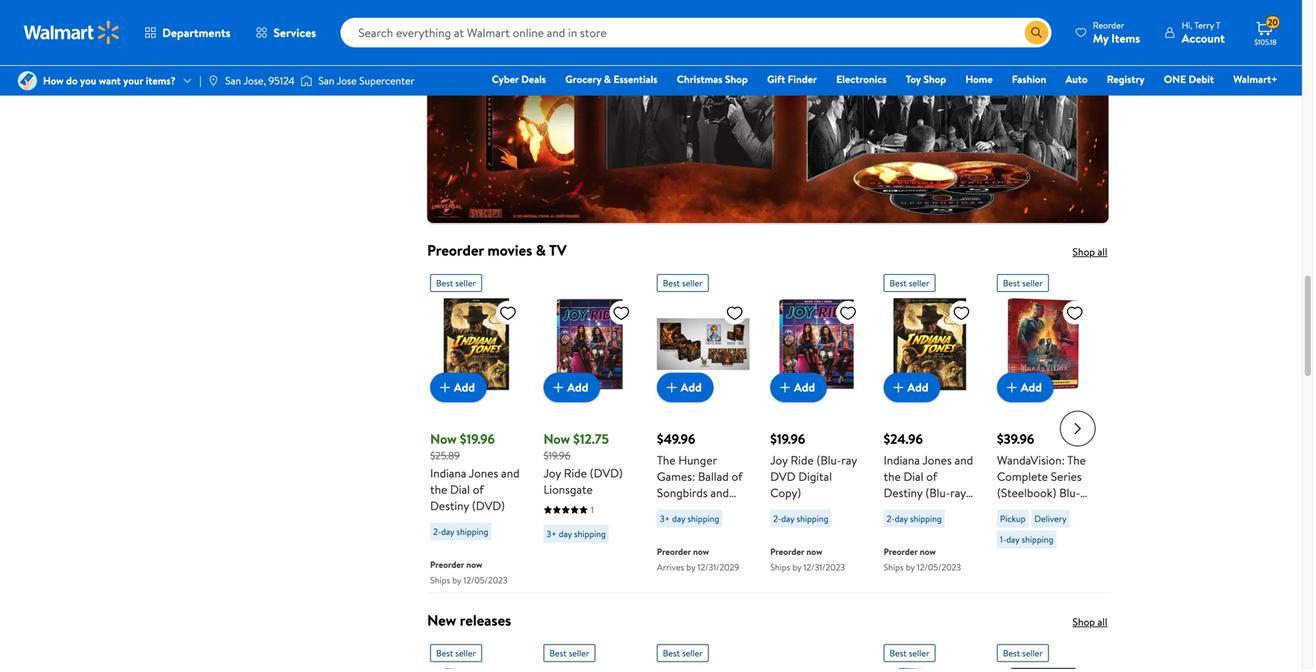 Task type: locate. For each thing, give the bounding box(es) containing it.
1 the from the left
[[657, 452, 676, 468]]

2 shop all from the top
[[1073, 615, 1107, 629]]

now down code)
[[920, 545, 936, 558]]

and left the complete
[[955, 452, 973, 468]]

1 vertical spatial (steelbook)
[[657, 582, 716, 599]]

1 vertical spatial &
[[536, 240, 546, 260]]

blu- inside $39.96 wandavision: the complete series (steelbook) blu- ray
[[1059, 485, 1080, 501]]

all for preorder movies & tv
[[1098, 244, 1107, 259]]

shop all link for new releases
[[1073, 615, 1107, 629]]

preorder movies & tv
[[427, 240, 567, 260]]

3+ day shipping for joy ride (dvd) lionsgate
[[546, 527, 606, 540]]

ray up the comicon
[[727, 599, 746, 615]]

 image for san jose, 95124
[[207, 75, 219, 87]]

add button for now
[[430, 373, 487, 402]]

with
[[727, 615, 749, 631]]

and inside $24.96 indiana jones and the dial of destiny (blu-ray digital code) 2-day shipping
[[955, 452, 973, 468]]

2 horizontal spatial $19.96
[[770, 430, 805, 448]]

day down pickup
[[1006, 533, 1019, 546]]

0 horizontal spatial preorder now ships by 12/05/2023
[[430, 558, 508, 586]]

0 horizontal spatial dial
[[450, 481, 470, 497]]

now up 12/31/2023
[[806, 545, 822, 558]]

wandavision:
[[997, 452, 1065, 468]]

3+
[[660, 512, 670, 525], [546, 527, 557, 540]]

0 horizontal spatial the
[[657, 452, 676, 468]]

ray inside $49.96 the hunger games: ballad of songbirds and snakes (walmart exclusive) (limited collector's edition) (steelbook) (4k ultra hd   blu-ray digital copy) with bonus comicon poster
[[727, 599, 746, 615]]

do
[[66, 73, 78, 88]]

ray right dvd on the bottom of the page
[[841, 452, 857, 468]]

add to favorites list, the hunger games: ballad of songbirds and snakes (walmart exclusive) (limited collector's edition) (steelbook) (4k ultra hd   blu-ray   digital copy) with bonus comicon poster image
[[726, 304, 744, 322]]

6 product group from the left
[[997, 268, 1090, 586]]

dial inside $24.96 indiana jones and the dial of destiny (blu-ray digital code) 2-day shipping
[[904, 468, 923, 485]]

3+ day shipping up (limited
[[660, 512, 719, 525]]

the down next slide for product carousel list icon
[[1067, 452, 1086, 468]]

1-
[[1000, 533, 1006, 546]]

1 horizontal spatial $19.96
[[544, 448, 571, 463]]

day down now $19.96 $25.89 indiana jones and the dial of destiny (dvd)
[[441, 525, 454, 538]]

1 vertical spatial (blu-
[[925, 485, 950, 501]]

 image right |
[[207, 75, 219, 87]]

blu- right hd
[[706, 599, 727, 615]]

0 vertical spatial &
[[604, 72, 611, 86]]

dial down '$25.89'
[[450, 481, 470, 497]]

shop for new releases
[[1073, 615, 1095, 629]]

add to favorites list, wandavision: the complete series (steelbook) blu-ray image
[[1066, 304, 1084, 322]]

2-day shipping down now $19.96 $25.89 indiana jones and the dial of destiny (dvd)
[[433, 525, 488, 538]]

2 horizontal spatial the
[[884, 468, 901, 485]]

gift finder
[[767, 72, 817, 86]]

digital left code)
[[884, 501, 917, 517]]

1 horizontal spatial 2-
[[773, 512, 781, 525]]

preorder now ships by 12/05/2023
[[884, 545, 961, 573], [430, 558, 508, 586]]

1 horizontal spatial ray
[[997, 501, 1016, 517]]

Search search field
[[341, 18, 1051, 47]]

1 vertical spatial all
[[1098, 615, 1107, 629]]

of inside $24.96 indiana jones and the dial of destiny (blu-ray digital code) 2-day shipping
[[926, 468, 937, 485]]

0 horizontal spatial indiana
[[430, 465, 466, 481]]

0 horizontal spatial 12/05/2023
[[463, 574, 508, 586]]

digital right dvd on the bottom of the page
[[798, 468, 832, 485]]

0 horizontal spatial ships
[[430, 574, 450, 586]]

12/05/2023 for $19.96
[[463, 574, 508, 586]]

the
[[467, 9, 484, 25], [884, 468, 901, 485], [430, 481, 447, 497]]

0 vertical spatial (steelbook)
[[997, 485, 1056, 501]]

1 horizontal spatial (steelbook)
[[997, 485, 1056, 501]]

12/05/2023 up releases
[[463, 574, 508, 586]]

add to favorites list, joy ride (dvd) lionsgate image
[[612, 304, 630, 322]]

0 horizontal spatial ray
[[727, 599, 746, 615]]

christmas shop
[[677, 72, 748, 86]]

bonus
[[657, 631, 688, 648]]

jones inside now $19.96 $25.89 indiana jones and the dial of destiny (dvd)
[[469, 465, 498, 481]]

ships left 12/31/2023
[[770, 561, 790, 573]]

$105.18
[[1255, 37, 1277, 47]]

$19.96 right '$25.89'
[[460, 430, 495, 448]]

day left code)
[[895, 512, 908, 525]]

now inside now $12.75 $19.96 joy ride (dvd) lionsgate
[[544, 430, 570, 448]]

3+ up (limited
[[660, 512, 670, 525]]

auto
[[1066, 72, 1088, 86]]

san left jose
[[318, 73, 334, 88]]

4 product group from the left
[[770, 268, 863, 586]]

0 horizontal spatial destiny
[[430, 497, 469, 514]]

t
[[1216, 19, 1220, 31]]

0 horizontal spatial now
[[430, 430, 457, 448]]

1 horizontal spatial digital
[[798, 468, 832, 485]]

new
[[427, 610, 456, 630]]

$19.96 up dvd on the bottom of the page
[[770, 430, 805, 448]]

|
[[199, 73, 201, 88]]

snakes
[[657, 501, 692, 517]]

1 horizontal spatial ride
[[791, 452, 814, 468]]

shipping
[[687, 512, 719, 525], [797, 512, 828, 525], [910, 512, 942, 525], [456, 525, 488, 538], [574, 527, 606, 540], [1022, 533, 1053, 546]]

1 horizontal spatial  image
[[301, 73, 312, 88]]

$12.75
[[573, 430, 609, 448]]

2 shop all link from the top
[[1073, 615, 1107, 629]]

 image
[[18, 71, 37, 90]]

dial
[[904, 468, 923, 485], [450, 481, 470, 497]]

0 horizontal spatial blu-
[[706, 599, 727, 615]]

0 horizontal spatial $19.96
[[460, 430, 495, 448]]

of
[[732, 468, 743, 485], [926, 468, 937, 485], [473, 481, 484, 497]]

2- down now $19.96 $25.89 indiana jones and the dial of destiny (dvd)
[[433, 525, 441, 538]]

ships for indiana
[[884, 561, 904, 573]]

1 horizontal spatial 3+
[[660, 512, 670, 525]]

 image for san jose supercenter
[[301, 73, 312, 88]]

2 san from the left
[[318, 73, 334, 88]]

 image right 95124
[[301, 73, 312, 88]]

now for the
[[693, 545, 709, 558]]

poster
[[657, 648, 690, 664]]

preorder
[[427, 240, 484, 260], [657, 545, 691, 558], [770, 545, 804, 558], [884, 545, 918, 558], [430, 558, 464, 571]]

1 horizontal spatial blu-
[[1059, 485, 1080, 501]]

hi,
[[1182, 19, 1193, 31]]

0 vertical spatial digital
[[798, 468, 832, 485]]

shop now
[[457, 42, 501, 56]]

1 horizontal spatial san
[[318, 73, 334, 88]]

1 shop all from the top
[[1073, 244, 1107, 259]]

0 horizontal spatial (steelbook)
[[657, 582, 716, 599]]

(steelbook) up pickup
[[997, 485, 1056, 501]]

1 product group from the left
[[430, 268, 523, 586]]

dial down $24.96
[[904, 468, 923, 485]]

add to favorites list, joy ride (blu-ray   dvd   digital copy) image
[[839, 304, 857, 322]]

shop for get the limited 4k icon edition.
[[457, 42, 480, 56]]

3 add button from the left
[[657, 373, 714, 402]]

hunger
[[678, 452, 717, 468]]

2 vertical spatial digital
[[657, 615, 690, 631]]

digital inside $19.96 joy ride (blu-ray dvd   digital copy)
[[798, 468, 832, 485]]

12/31/2029
[[698, 561, 739, 573]]

blu-
[[1059, 485, 1080, 501], [706, 599, 727, 615]]

seller
[[455, 277, 476, 289], [682, 277, 703, 289], [909, 277, 929, 289], [1022, 277, 1043, 289], [455, 647, 476, 659], [569, 647, 589, 659], [682, 647, 703, 659], [909, 647, 929, 659], [1022, 647, 1043, 659]]

2 all from the top
[[1098, 615, 1107, 629]]

shop for preorder movies & tv
[[1073, 244, 1095, 259]]

5 add from the left
[[907, 379, 929, 395]]

indiana
[[884, 452, 920, 468], [430, 465, 466, 481]]

ray inside $24.96 indiana jones and the dial of destiny (blu-ray digital code) 2-day shipping
[[950, 485, 966, 501]]

destiny down '$25.89'
[[430, 497, 469, 514]]

joy inside $19.96 joy ride (blu-ray dvd   digital copy)
[[770, 452, 788, 468]]

2 product group from the left
[[544, 268, 636, 586]]

0 vertical spatial blu-
[[1059, 485, 1080, 501]]

1 vertical spatial digital
[[884, 501, 917, 517]]

(blu- inside $19.96 joy ride (blu-ray dvd   digital copy)
[[816, 452, 841, 468]]

destiny down $24.96
[[884, 485, 923, 501]]

1 horizontal spatial (dvd)
[[590, 465, 623, 481]]

1 add button from the left
[[430, 373, 487, 402]]

add to favorites list, indiana jones and the dial of destiny (dvd) image
[[499, 304, 517, 322]]

0 horizontal spatial  image
[[207, 75, 219, 87]]

now up new releases
[[466, 558, 482, 571]]

now up cyber
[[482, 42, 501, 56]]

2 horizontal spatial digital
[[884, 501, 917, 517]]

you
[[80, 73, 96, 88]]

6 add button from the left
[[997, 373, 1054, 402]]

now
[[430, 430, 457, 448], [544, 430, 570, 448]]

& right grocery at the top left of page
[[604, 72, 611, 86]]

shop
[[457, 42, 480, 56], [725, 72, 748, 86], [923, 72, 946, 86], [1073, 244, 1095, 259], [1073, 615, 1095, 629]]

0 horizontal spatial ride
[[564, 465, 587, 481]]

1 shop all link from the top
[[1073, 244, 1107, 259]]

1 all from the top
[[1098, 244, 1107, 259]]

$19.96 inside now $19.96 $25.89 indiana jones and the dial of destiny (dvd)
[[460, 430, 495, 448]]

product group containing $39.96
[[997, 268, 1090, 586]]

2 horizontal spatial ships
[[884, 561, 904, 573]]

preorder now ships by 12/05/2023 for $19.96
[[430, 558, 508, 586]]

1 horizontal spatial (blu-
[[925, 485, 950, 501]]

1 horizontal spatial indiana
[[884, 452, 920, 468]]

0 horizontal spatial joy
[[544, 465, 561, 481]]

1 san from the left
[[225, 73, 241, 88]]

 image
[[301, 73, 312, 88], [207, 75, 219, 87]]

electronics link
[[830, 71, 893, 87]]

2 add to cart image from the left
[[549, 379, 567, 396]]

1 vertical spatial shop all link
[[1073, 615, 1107, 629]]

1 add from the left
[[454, 379, 475, 395]]

the down '$25.89'
[[430, 481, 447, 497]]

get
[[445, 9, 464, 25]]

add for $39.96
[[1021, 379, 1042, 395]]

(steelbook) down arrives at right
[[657, 582, 716, 599]]

now inside preorder now arrives by 12/31/2029
[[693, 545, 709, 558]]

destiny inside $24.96 indiana jones and the dial of destiny (blu-ray digital code) 2-day shipping
[[884, 485, 923, 501]]

2 horizontal spatial of
[[926, 468, 937, 485]]

digital
[[798, 468, 832, 485], [884, 501, 917, 517], [657, 615, 690, 631]]

product group containing now $19.96
[[430, 268, 523, 586]]

now for $19.96
[[466, 558, 482, 571]]

items
[[1111, 30, 1140, 46]]

ray inside $19.96 joy ride (blu-ray dvd   digital copy)
[[841, 452, 857, 468]]

1 vertical spatial 12/05/2023
[[463, 574, 508, 586]]

ride inside $19.96 joy ride (blu-ray dvd   digital copy)
[[791, 452, 814, 468]]

0 vertical spatial (blu-
[[816, 452, 841, 468]]

6 add from the left
[[1021, 379, 1042, 395]]

preorder now ships by 12/05/2023 down code)
[[884, 545, 961, 573]]

0 horizontal spatial ray
[[841, 452, 857, 468]]

lionsgate
[[544, 481, 593, 497]]

services button
[[243, 15, 329, 50]]

all
[[1098, 244, 1107, 259], [1098, 615, 1107, 629]]

1 horizontal spatial preorder now ships by 12/05/2023
[[884, 545, 961, 573]]

1 vertical spatial shop all
[[1073, 615, 1107, 629]]

1 vertical spatial copy)
[[693, 615, 724, 631]]

2 the from the left
[[1067, 452, 1086, 468]]

0 vertical spatial 3+ day shipping
[[660, 512, 719, 525]]

indiana down '$25.89'
[[430, 465, 466, 481]]

0 vertical spatial ray
[[997, 501, 1016, 517]]

12/05/2023 down code)
[[917, 561, 961, 573]]

2- inside $24.96 indiana jones and the dial of destiny (blu-ray digital code) 2-day shipping
[[887, 512, 895, 525]]

digital inside $24.96 indiana jones and the dial of destiny (blu-ray digital code) 2-day shipping
[[884, 501, 917, 517]]

1 add to cart image from the left
[[436, 379, 454, 396]]

0 vertical spatial shop all link
[[1073, 244, 1107, 259]]

2- down dvd on the bottom of the page
[[773, 512, 781, 525]]

walmart+
[[1233, 72, 1278, 86]]

5 add button from the left
[[884, 373, 940, 402]]

1 horizontal spatial and
[[710, 485, 729, 501]]

1 horizontal spatial jones
[[922, 452, 952, 468]]

walmart image
[[24, 21, 120, 44]]

the right get
[[467, 9, 484, 25]]

shop all
[[1073, 244, 1107, 259], [1073, 615, 1107, 629]]

one debit
[[1164, 72, 1214, 86]]

1 horizontal spatial 12/05/2023
[[917, 561, 961, 573]]

delivery
[[1034, 512, 1067, 525]]

and right songbirds
[[710, 485, 729, 501]]

0 horizontal spatial and
[[501, 465, 520, 481]]

0 horizontal spatial of
[[473, 481, 484, 497]]

blu- up delivery
[[1059, 485, 1080, 501]]

digital up poster
[[657, 615, 690, 631]]

1 vertical spatial blu-
[[706, 599, 727, 615]]

0 vertical spatial ray
[[841, 452, 857, 468]]

best
[[436, 277, 453, 289], [663, 277, 680, 289], [890, 277, 907, 289], [1003, 277, 1020, 289], [436, 647, 453, 659], [549, 647, 567, 659], [663, 647, 680, 659], [890, 647, 907, 659], [1003, 647, 1020, 659]]

hd
[[685, 599, 703, 615]]

copy) right (walmart
[[770, 485, 801, 501]]

jose
[[337, 73, 357, 88]]

jones inside $24.96 indiana jones and the dial of destiny (blu-ray digital code) 2-day shipping
[[922, 452, 952, 468]]

& left the tv
[[536, 240, 546, 260]]

add to favorites list, indiana jones and the dial of destiny (blu-ray   digital code) image
[[953, 304, 970, 322]]

product group containing now $12.75
[[544, 268, 636, 586]]

and left the lionsgate
[[501, 465, 520, 481]]

0 horizontal spatial digital
[[657, 615, 690, 631]]

0 horizontal spatial jones
[[469, 465, 498, 481]]

movies
[[487, 240, 532, 260]]

preorder inside preorder now arrives by 12/31/2029
[[657, 545, 691, 558]]

4 add to cart image from the left
[[890, 379, 907, 396]]

day
[[672, 512, 685, 525], [781, 512, 794, 525], [895, 512, 908, 525], [441, 525, 454, 538], [559, 527, 572, 540], [1006, 533, 1019, 546]]

now for indiana
[[920, 545, 936, 558]]

3 add from the left
[[681, 379, 702, 395]]

icon
[[542, 9, 564, 25]]

wandavision: the complete series (steelbook) blu-ray image
[[997, 298, 1090, 390]]

product group containing $24.96
[[884, 268, 976, 586]]

auto link
[[1059, 71, 1094, 87]]

1 vertical spatial (dvd)
[[472, 497, 505, 514]]

1 horizontal spatial 3+ day shipping
[[660, 512, 719, 525]]

1 horizontal spatial joy
[[770, 452, 788, 468]]

0 vertical spatial all
[[1098, 244, 1107, 259]]

1 horizontal spatial destiny
[[884, 485, 923, 501]]

0 horizontal spatial 3+
[[546, 527, 557, 540]]

ray up the 1-
[[997, 501, 1016, 517]]

add to cart image
[[436, 379, 454, 396], [549, 379, 567, 396], [776, 379, 794, 396], [890, 379, 907, 396], [1003, 379, 1021, 396]]

3+ day shipping down 1
[[546, 527, 606, 540]]

2 horizontal spatial and
[[955, 452, 973, 468]]

0 horizontal spatial copy)
[[693, 615, 724, 631]]

(limited
[[657, 533, 699, 550]]

3+ for joy ride (dvd) lionsgate
[[546, 527, 557, 540]]

$19.96 up the lionsgate
[[544, 448, 571, 463]]

0 vertical spatial shop all
[[1073, 244, 1107, 259]]

1 horizontal spatial the
[[1067, 452, 1086, 468]]

0 horizontal spatial (dvd)
[[472, 497, 505, 514]]

indiana down $24.96
[[884, 452, 920, 468]]

3+ for $49.96
[[660, 512, 670, 525]]

1 now from the left
[[430, 430, 457, 448]]

copy) left with
[[693, 615, 724, 631]]

get the limited 4k icon edition.
[[445, 9, 605, 25]]

2- left code)
[[887, 512, 895, 525]]

1
[[591, 503, 594, 516]]

add
[[454, 379, 475, 395], [567, 379, 588, 395], [681, 379, 702, 395], [794, 379, 815, 395], [907, 379, 929, 395], [1021, 379, 1042, 395]]

ray left the complete
[[950, 485, 966, 501]]

(dvd) inside now $19.96 $25.89 indiana jones and the dial of destiny (dvd)
[[472, 497, 505, 514]]

(blu- inside $24.96 indiana jones and the dial of destiny (blu-ray digital code) 2-day shipping
[[925, 485, 950, 501]]

day inside $24.96 indiana jones and the dial of destiny (blu-ray digital code) 2-day shipping
[[895, 512, 908, 525]]

2-day shipping up preorder now ships by 12/31/2023
[[773, 512, 828, 525]]

3 product group from the left
[[657, 268, 750, 664]]

4 add button from the left
[[770, 373, 827, 402]]

1 vertical spatial ray
[[950, 485, 966, 501]]

joy inside now $12.75 $19.96 joy ride (dvd) lionsgate
[[544, 465, 561, 481]]

20
[[1268, 16, 1278, 29]]

preorder now arrives by 12/31/2029
[[657, 545, 739, 573]]

best seller
[[436, 277, 476, 289], [663, 277, 703, 289], [890, 277, 929, 289], [1003, 277, 1043, 289], [436, 647, 476, 659], [549, 647, 589, 659], [663, 647, 703, 659], [890, 647, 929, 659], [1003, 647, 1043, 659]]

1 horizontal spatial dial
[[904, 468, 923, 485]]

0 vertical spatial 12/05/2023
[[917, 561, 961, 573]]

ballad
[[698, 468, 729, 485]]

account
[[1182, 30, 1225, 46]]

preorder inside preorder now ships by 12/31/2023
[[770, 545, 804, 558]]

0 vertical spatial copy)
[[770, 485, 801, 501]]

now up 12/31/2029
[[693, 545, 709, 558]]

0 vertical spatial (dvd)
[[590, 465, 623, 481]]

1 horizontal spatial ships
[[770, 561, 790, 573]]

(dvd)
[[590, 465, 623, 481], [472, 497, 505, 514]]

by inside preorder now arrives by 12/31/2029
[[686, 561, 695, 573]]

1 vertical spatial 3+
[[546, 527, 557, 540]]

0 horizontal spatial 3+ day shipping
[[546, 527, 606, 540]]

0 horizontal spatial (blu-
[[816, 452, 841, 468]]

4 add from the left
[[794, 379, 815, 395]]

blu- inside $49.96 the hunger games: ballad of songbirds and snakes (walmart exclusive) (limited collector's edition) (steelbook) (4k ultra hd   blu-ray digital copy) with bonus comicon poster
[[706, 599, 727, 615]]

12/05/2023 for indiana
[[917, 561, 961, 573]]

0 vertical spatial 3+
[[660, 512, 670, 525]]

debit
[[1189, 72, 1214, 86]]

product group containing $19.96
[[770, 268, 863, 586]]

code)
[[920, 501, 951, 517]]

edition.
[[567, 9, 605, 25]]

the down $49.96
[[657, 452, 676, 468]]

1 horizontal spatial copy)
[[770, 485, 801, 501]]

2 now from the left
[[544, 430, 570, 448]]

product group containing $49.96
[[657, 268, 750, 664]]

3+ day shipping
[[660, 512, 719, 525], [546, 527, 606, 540]]

toy shop
[[906, 72, 946, 86]]

now inside now $19.96 $25.89 indiana jones and the dial of destiny (dvd)
[[430, 430, 457, 448]]

shop now link
[[445, 37, 513, 61]]

1 horizontal spatial of
[[732, 468, 743, 485]]

search icon image
[[1031, 27, 1042, 39]]

$19.96 inside $19.96 joy ride (blu-ray dvd   digital copy)
[[770, 430, 805, 448]]

san
[[225, 73, 241, 88], [318, 73, 334, 88]]

1 vertical spatial 3+ day shipping
[[546, 527, 606, 540]]

1 vertical spatial ray
[[727, 599, 746, 615]]

and inside $49.96 the hunger games: ballad of songbirds and snakes (walmart exclusive) (limited collector's edition) (steelbook) (4k ultra hd   blu-ray digital copy) with bonus comicon poster
[[710, 485, 729, 501]]

the down $24.96
[[884, 468, 901, 485]]

ships up 'new'
[[430, 574, 450, 586]]

0 horizontal spatial the
[[430, 481, 447, 497]]

1 horizontal spatial ray
[[950, 485, 966, 501]]

(blu-
[[816, 452, 841, 468], [925, 485, 950, 501]]

add for $24.96
[[907, 379, 929, 395]]

the
[[657, 452, 676, 468], [1067, 452, 1086, 468]]

hi, terry t account
[[1182, 19, 1225, 46]]

preorder now ships by 12/05/2023 for indiana
[[884, 545, 961, 573]]

joy ride (blu-ray   dvd   digital copy) image
[[770, 298, 863, 390]]

preorder now ships by 12/05/2023 up new releases
[[430, 558, 508, 586]]

5 add to cart image from the left
[[1003, 379, 1021, 396]]

ray
[[841, 452, 857, 468], [950, 485, 966, 501]]

digital inside $49.96 the hunger games: ballad of songbirds and snakes (walmart exclusive) (limited collector's edition) (steelbook) (4k ultra hd   blu-ray digital copy) with bonus comicon poster
[[657, 615, 690, 631]]

san for san jose, 95124
[[225, 73, 241, 88]]

ships right 12/31/2023
[[884, 561, 904, 573]]

0 horizontal spatial san
[[225, 73, 241, 88]]

san left jose,
[[225, 73, 241, 88]]

3+ down the lionsgate
[[546, 527, 557, 540]]

1 horizontal spatial now
[[544, 430, 570, 448]]

2 horizontal spatial 2-
[[887, 512, 895, 525]]

(steelbook)
[[997, 485, 1056, 501], [657, 582, 716, 599]]

product group
[[430, 268, 523, 586], [544, 268, 636, 586], [657, 268, 750, 664], [770, 268, 863, 586], [884, 268, 976, 586], [997, 268, 1090, 586]]

indiana jones and the dial of destiny (dvd) image
[[430, 298, 523, 390]]

5 product group from the left
[[884, 268, 976, 586]]



Task type: describe. For each thing, give the bounding box(es) containing it.
games:
[[657, 468, 695, 485]]

the inside $24.96 indiana jones and the dial of destiny (blu-ray digital code) 2-day shipping
[[884, 468, 901, 485]]

arrives
[[657, 561, 684, 573]]

1 horizontal spatial the
[[467, 9, 484, 25]]

registry link
[[1100, 71, 1151, 87]]

releases
[[460, 610, 511, 630]]

shop all for new releases
[[1073, 615, 1107, 629]]

terry
[[1194, 19, 1214, 31]]

shop all link for preorder movies & tv
[[1073, 244, 1107, 259]]

destiny inside now $19.96 $25.89 indiana jones and the dial of destiny (dvd)
[[430, 497, 469, 514]]

2 add button from the left
[[544, 373, 600, 402]]

departments button
[[132, 15, 243, 50]]

reorder my items
[[1093, 19, 1140, 46]]

$49.96
[[657, 430, 695, 448]]

$25.89
[[430, 448, 460, 463]]

grocery
[[565, 72, 601, 86]]

day up (limited
[[672, 512, 685, 525]]

12/31/2023
[[804, 561, 845, 573]]

0 horizontal spatial &
[[536, 240, 546, 260]]

dial inside now $19.96 $25.89 indiana jones and the dial of destiny (dvd)
[[450, 481, 470, 497]]

1 horizontal spatial 2-day shipping
[[773, 512, 828, 525]]

services
[[273, 24, 316, 41]]

next slide for product carousel list image
[[1060, 411, 1096, 447]]

pickup
[[1000, 512, 1026, 525]]

how
[[43, 73, 64, 88]]

$19.96 joy ride (blu-ray dvd   digital copy)
[[770, 430, 857, 501]]

$19.96 inside now $12.75 $19.96 joy ride (dvd) lionsgate
[[544, 448, 571, 463]]

add to cart image
[[663, 379, 681, 396]]

fashion link
[[1005, 71, 1053, 87]]

day down dvd on the bottom of the page
[[781, 512, 794, 525]]

by for $19.96
[[452, 574, 461, 586]]

0 horizontal spatial 2-
[[433, 525, 441, 538]]

add button for $39.96
[[997, 373, 1054, 402]]

now $12.75 $19.96 joy ride (dvd) lionsgate
[[544, 430, 623, 497]]

comicon
[[691, 631, 738, 648]]

(dvd) inside now $12.75 $19.96 joy ride (dvd) lionsgate
[[590, 465, 623, 481]]

add to cart image for $39.96
[[1003, 379, 1021, 396]]

add to cart image for now
[[436, 379, 454, 396]]

and inside now $19.96 $25.89 indiana jones and the dial of destiny (dvd)
[[501, 465, 520, 481]]

grocery & essentials
[[565, 72, 658, 86]]

finder
[[788, 72, 817, 86]]

0 horizontal spatial 2-day shipping
[[433, 525, 488, 538]]

(steelbook) inside $49.96 the hunger games: ballad of songbirds and snakes (walmart exclusive) (limited collector's edition) (steelbook) (4k ultra hd   blu-ray digital copy) with bonus comicon poster
[[657, 582, 716, 599]]

walmart+ link
[[1227, 71, 1284, 87]]

copy) inside $19.96 joy ride (blu-ray dvd   digital copy)
[[770, 485, 801, 501]]

exclusive)
[[657, 517, 707, 533]]

fashion
[[1012, 72, 1046, 86]]

gift
[[767, 72, 785, 86]]

home link
[[959, 71, 999, 87]]

jose,
[[243, 73, 266, 88]]

95124
[[268, 73, 295, 88]]

christmas
[[677, 72, 723, 86]]

copy) inside $49.96 the hunger games: ballad of songbirds and snakes (walmart exclusive) (limited collector's edition) (steelbook) (4k ultra hd   blu-ray digital copy) with bonus comicon poster
[[693, 615, 724, 631]]

registry
[[1107, 72, 1145, 86]]

one
[[1164, 72, 1186, 86]]

$39.96 wandavision: the complete series (steelbook) blu- ray
[[997, 430, 1086, 517]]

2 add from the left
[[567, 379, 588, 395]]

Walmart Site-Wide search field
[[341, 18, 1051, 47]]

toy shop link
[[899, 71, 953, 87]]

san jose, 95124
[[225, 73, 295, 88]]

preorder now ships by 12/31/2023
[[770, 545, 845, 573]]

cyber deals link
[[485, 71, 553, 87]]

day down the lionsgate
[[559, 527, 572, 540]]

by for the
[[686, 561, 695, 573]]

items?
[[146, 73, 176, 88]]

san jose supercenter
[[318, 73, 415, 88]]

collector's
[[657, 550, 712, 566]]

3 add to cart image from the left
[[776, 379, 794, 396]]

add button for $24.96
[[884, 373, 940, 402]]

$49.96 the hunger games: ballad of songbirds and snakes (walmart exclusive) (limited collector's edition) (steelbook) (4k ultra hd   blu-ray digital copy) with bonus comicon poster
[[657, 430, 749, 664]]

1 horizontal spatial &
[[604, 72, 611, 86]]

(4k
[[719, 582, 738, 599]]

indiana inside now $19.96 $25.89 indiana jones and the dial of destiny (dvd)
[[430, 465, 466, 481]]

departments
[[162, 24, 231, 41]]

the inside $49.96 the hunger games: ballad of songbirds and snakes (walmart exclusive) (limited collector's edition) (steelbook) (4k ultra hd   blu-ray digital copy) with bonus comicon poster
[[657, 452, 676, 468]]

joy ride (dvd) lionsgate image
[[544, 298, 636, 390]]

1-day shipping
[[1000, 533, 1053, 546]]

add to cart image for $24.96
[[890, 379, 907, 396]]

deals
[[521, 72, 546, 86]]

of inside $49.96 the hunger games: ballad of songbirds and snakes (walmart exclusive) (limited collector's edition) (steelbook) (4k ultra hd   blu-ray digital copy) with bonus comicon poster
[[732, 468, 743, 485]]

add for $49.96
[[681, 379, 702, 395]]

ray inside $39.96 wandavision: the complete series (steelbook) blu- ray
[[997, 501, 1016, 517]]

home
[[965, 72, 993, 86]]

ultra
[[657, 599, 683, 615]]

the inside $39.96 wandavision: the complete series (steelbook) blu- ray
[[1067, 452, 1086, 468]]

songbirds
[[657, 485, 708, 501]]

(steelbook) inside $39.96 wandavision: the complete series (steelbook) blu- ray
[[997, 485, 1056, 501]]

grocery & essentials link
[[559, 71, 664, 87]]

electronics
[[836, 72, 887, 86]]

dvd
[[770, 468, 796, 485]]

toy
[[906, 72, 921, 86]]

now for $12.75
[[544, 430, 570, 448]]

preorder for indiana
[[884, 545, 918, 558]]

indiana jones and the dial of destiny (blu-ray   digital code) image
[[884, 298, 976, 390]]

shop all for preorder movies & tv
[[1073, 244, 1107, 259]]

complete
[[997, 468, 1048, 485]]

3+ day shipping for $49.96
[[660, 512, 719, 525]]

ships inside preorder now ships by 12/31/2023
[[770, 561, 790, 573]]

of inside now $19.96 $25.89 indiana jones and the dial of destiny (dvd)
[[473, 481, 484, 497]]

$24.96 indiana jones and the dial of destiny (blu-ray digital code) 2-day shipping
[[884, 430, 973, 525]]

now inside preorder now ships by 12/31/2023
[[806, 545, 822, 558]]

all for new releases
[[1098, 615, 1107, 629]]

add button for $49.96
[[657, 373, 714, 402]]

tv
[[549, 240, 567, 260]]

christmas shop link
[[670, 71, 754, 87]]

by inside preorder now ships by 12/31/2023
[[792, 561, 801, 573]]

your
[[123, 73, 143, 88]]

series
[[1051, 468, 1082, 485]]

one debit link
[[1157, 71, 1221, 87]]

preorder for $19.96
[[430, 558, 464, 571]]

reorder
[[1093, 19, 1124, 31]]

limited
[[487, 9, 522, 25]]

4k
[[525, 9, 540, 25]]

ride inside now $12.75 $19.96 joy ride (dvd) lionsgate
[[564, 465, 587, 481]]

essentials
[[613, 72, 658, 86]]

now for $19.96
[[430, 430, 457, 448]]

the inside now $19.96 $25.89 indiana jones and the dial of destiny (dvd)
[[430, 481, 447, 497]]

gift finder link
[[760, 71, 824, 87]]

the hunger games: ballad of songbirds and snakes (walmart exclusive) (limited collector's edition) (steelbook) (4k ultra hd   blu-ray   digital copy) with bonus comicon poster image
[[657, 298, 750, 390]]

indiana inside $24.96 indiana jones and the dial of destiny (blu-ray digital code) 2-day shipping
[[884, 452, 920, 468]]

add for now
[[454, 379, 475, 395]]

how do you want your items?
[[43, 73, 176, 88]]

edition)
[[657, 566, 697, 582]]

$39.96
[[997, 430, 1034, 448]]

shipping inside $24.96 indiana jones and the dial of destiny (blu-ray digital code) 2-day shipping
[[910, 512, 942, 525]]

(walmart
[[694, 501, 742, 517]]

now $19.96 $25.89 indiana jones and the dial of destiny (dvd)
[[430, 430, 520, 514]]

by for indiana
[[906, 561, 915, 573]]

san for san jose supercenter
[[318, 73, 334, 88]]

ships for $19.96
[[430, 574, 450, 586]]

cyber deals
[[492, 72, 546, 86]]

preorder for the
[[657, 545, 691, 558]]



Task type: vqa. For each thing, say whether or not it's contained in the screenshot.
HONCHE
no



